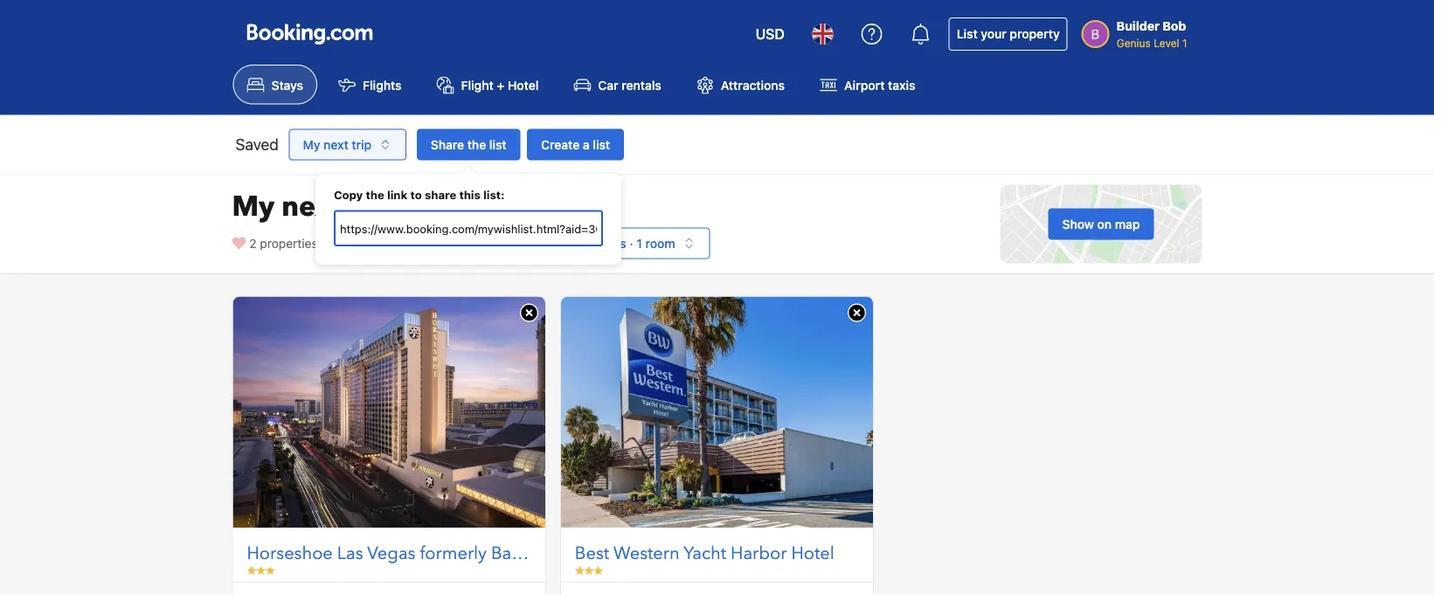 Task type: describe. For each thing, give the bounding box(es) containing it.
list your property link
[[949, 17, 1068, 51]]

share the list button
[[417, 129, 521, 160]]

2 nov from the left
[[474, 236, 496, 250]]

trip inside 'button'
[[352, 137, 372, 152]]

link
[[387, 188, 408, 201]]

best western yacht harbor hotel
[[575, 542, 835, 566]]

booking.com online hotel reservations image
[[247, 24, 373, 45]]

horseshoe las vegas formerly bally's link
[[247, 542, 541, 567]]

best
[[575, 542, 610, 566]]

create a list button
[[527, 129, 624, 160]]

flight + hotel link
[[423, 65, 553, 104]]

show on map
[[1063, 217, 1141, 231]]

airport taxis
[[845, 78, 916, 92]]

show
[[1063, 217, 1095, 231]]

a
[[583, 137, 590, 152]]

flights
[[363, 78, 402, 92]]

14 nov - 24 nov
[[403, 236, 496, 250]]

share
[[431, 137, 464, 152]]

to
[[411, 188, 422, 201]]

western
[[614, 542, 680, 566]]

2 adults                                           · 1 room
[[580, 236, 676, 250]]

builder
[[1117, 19, 1160, 33]]

on
[[1098, 217, 1112, 231]]

las
[[337, 542, 363, 566]]

level
[[1154, 37, 1180, 49]]

property
[[1010, 27, 1060, 41]]

adults
[[591, 236, 627, 250]]

attractions
[[721, 78, 785, 92]]

my inside my next trip 'button'
[[303, 137, 320, 152]]

·
[[630, 236, 634, 250]]

builder bob genius level 1
[[1117, 19, 1188, 49]]

rentals
[[622, 78, 662, 92]]

1 nov from the left
[[420, 236, 443, 250]]

flights link
[[324, 65, 416, 104]]

attractions link
[[683, 65, 799, 104]]

3 stars image
[[575, 567, 603, 575]]

usd
[[756, 26, 785, 42]]

yacht
[[684, 542, 727, 566]]

-
[[446, 236, 452, 250]]

horseshoe
[[247, 542, 333, 566]]

genius
[[1117, 37, 1151, 49]]

usd button
[[746, 13, 795, 55]]

1 vertical spatial next
[[282, 187, 342, 225]]

flight
[[461, 78, 494, 92]]

show on map button
[[1049, 208, 1155, 240]]

my next trip inside 'button'
[[303, 137, 372, 152]]



Task type: locate. For each thing, give the bounding box(es) containing it.
0 horizontal spatial my
[[232, 187, 275, 225]]

1 vertical spatial hotel
[[792, 542, 835, 566]]

1 vertical spatial the
[[366, 188, 385, 201]]

my
[[303, 137, 320, 152], [232, 187, 275, 225]]

None text field
[[334, 210, 603, 247]]

your
[[981, 27, 1007, 41]]

0 vertical spatial the
[[468, 137, 486, 152]]

copy
[[334, 188, 363, 201]]

airport
[[845, 78, 885, 92]]

24
[[455, 236, 470, 250]]

1 2 from the left
[[249, 236, 257, 250]]

2 left "properties"
[[249, 236, 257, 250]]

1 inside builder bob genius level 1
[[1183, 37, 1188, 49]]

0 horizontal spatial list
[[490, 137, 507, 152]]

car
[[598, 78, 619, 92]]

flight + hotel
[[461, 78, 539, 92]]

0 vertical spatial hotel
[[508, 78, 539, 92]]

0 vertical spatial next
[[324, 137, 349, 152]]

create a list
[[541, 137, 610, 152]]

the left the link
[[366, 188, 385, 201]]

formerly
[[420, 542, 487, 566]]

0 horizontal spatial 2
[[249, 236, 257, 250]]

1 horizontal spatial hotel
[[792, 542, 835, 566]]

room
[[646, 236, 676, 250]]

3 stars image
[[247, 567, 275, 575]]

1 horizontal spatial the
[[468, 137, 486, 152]]

my right saved
[[303, 137, 320, 152]]

1 list from the left
[[490, 137, 507, 152]]

the inside button
[[468, 137, 486, 152]]

share
[[425, 188, 457, 201]]

the for share
[[468, 137, 486, 152]]

next
[[324, 137, 349, 152], [282, 187, 342, 225]]

1 horizontal spatial 1
[[1183, 37, 1188, 49]]

saved
[[236, 135, 279, 154]]

list for create a list
[[593, 137, 610, 152]]

14
[[403, 236, 417, 250]]

car rentals
[[598, 78, 662, 92]]

2 for 2 properties saved
[[249, 236, 257, 250]]

1 right ·
[[637, 236, 643, 250]]

hotel right +
[[508, 78, 539, 92]]

nov right 24
[[474, 236, 496, 250]]

1 vertical spatial my next trip
[[232, 187, 397, 225]]

copy the link to share this list:
[[334, 188, 505, 201]]

list
[[957, 27, 978, 41]]

hotel
[[508, 78, 539, 92], [792, 542, 835, 566]]

my next trip button
[[289, 129, 407, 160]]

bob
[[1163, 19, 1187, 33]]

0 vertical spatial my next trip
[[303, 137, 372, 152]]

vegas
[[367, 542, 416, 566]]

hotel right harbor
[[792, 542, 835, 566]]

2 properties saved
[[249, 236, 355, 250]]

my next trip up copy
[[303, 137, 372, 152]]

list:
[[484, 188, 505, 201]]

this
[[459, 188, 481, 201]]

car rentals link
[[560, 65, 676, 104]]

the right share
[[468, 137, 486, 152]]

bally's
[[491, 542, 541, 566]]

harbor
[[731, 542, 787, 566]]

+
[[497, 78, 505, 92]]

2 left adults
[[580, 236, 588, 250]]

0 vertical spatial my
[[303, 137, 320, 152]]

list right a
[[593, 137, 610, 152]]

my next trip
[[303, 137, 372, 152], [232, 187, 397, 225]]

stays
[[272, 78, 304, 92]]

share the list
[[431, 137, 507, 152]]

nov
[[420, 236, 443, 250], [474, 236, 496, 250]]

my up "properties"
[[232, 187, 275, 225]]

next up 2 properties saved
[[282, 187, 342, 225]]

0 horizontal spatial hotel
[[508, 78, 539, 92]]

trip up copy
[[352, 137, 372, 152]]

the
[[468, 137, 486, 152], [366, 188, 385, 201]]

1 right level
[[1183, 37, 1188, 49]]

next inside my next trip 'button'
[[324, 137, 349, 152]]

list
[[490, 137, 507, 152], [593, 137, 610, 152]]

0 horizontal spatial nov
[[420, 236, 443, 250]]

horseshoe las vegas formerly bally's
[[247, 542, 541, 566]]

map
[[1116, 217, 1141, 231]]

nov left the -
[[420, 236, 443, 250]]

trip left to
[[349, 187, 397, 225]]

0 vertical spatial trip
[[352, 137, 372, 152]]

1 horizontal spatial 2
[[580, 236, 588, 250]]

1 vertical spatial trip
[[349, 187, 397, 225]]

best western yacht harbor hotel link
[[575, 542, 860, 567]]

taxis
[[888, 78, 916, 92]]

0 vertical spatial 1
[[1183, 37, 1188, 49]]

my next trip up 2 properties saved
[[232, 187, 397, 225]]

2
[[249, 236, 257, 250], [580, 236, 588, 250]]

list for share the list
[[490, 137, 507, 152]]

1 horizontal spatial my
[[303, 137, 320, 152]]

trip
[[352, 137, 372, 152], [349, 187, 397, 225]]

next up copy
[[324, 137, 349, 152]]

1 horizontal spatial nov
[[474, 236, 496, 250]]

airport taxis link
[[806, 65, 930, 104]]

1 horizontal spatial list
[[593, 137, 610, 152]]

1 vertical spatial my
[[232, 187, 275, 225]]

saved
[[321, 236, 355, 250]]

2 list from the left
[[593, 137, 610, 152]]

1 vertical spatial 1
[[637, 236, 643, 250]]

properties
[[260, 236, 318, 250]]

list your property
[[957, 27, 1060, 41]]

0 horizontal spatial the
[[366, 188, 385, 201]]

0 horizontal spatial 1
[[637, 236, 643, 250]]

1
[[1183, 37, 1188, 49], [637, 236, 643, 250]]

2 2 from the left
[[580, 236, 588, 250]]

stays link
[[233, 65, 317, 104]]

the for copy
[[366, 188, 385, 201]]

create
[[541, 137, 580, 152]]

2 for 2 adults                                           · 1 room
[[580, 236, 588, 250]]

list up list:
[[490, 137, 507, 152]]



Task type: vqa. For each thing, say whether or not it's contained in the screenshot.
· at the top of page
yes



